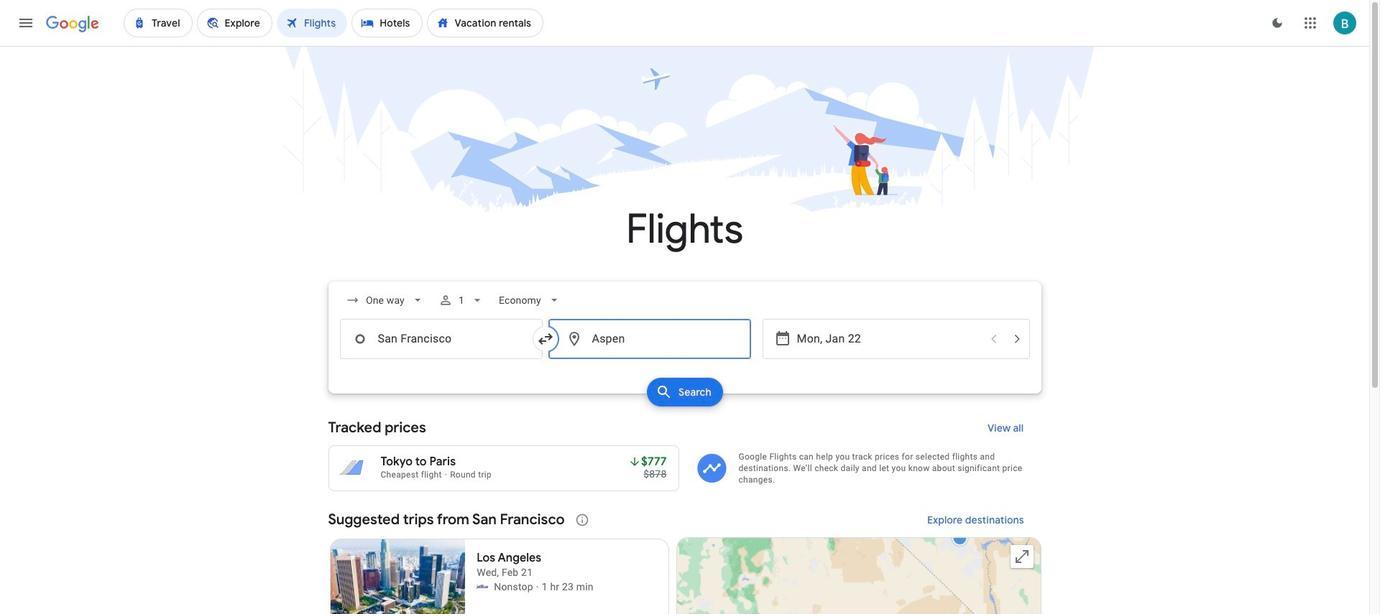 Task type: vqa. For each thing, say whether or not it's contained in the screenshot.
'Nonstop'
no



Task type: locate. For each thing, give the bounding box(es) containing it.
None field
[[340, 288, 430, 314], [494, 288, 568, 314], [340, 288, 430, 314], [494, 288, 568, 314]]

main menu image
[[17, 14, 35, 32]]

none text field inside flight search box
[[340, 319, 543, 360]]

 image
[[536, 580, 539, 595]]

Departure text field
[[797, 320, 981, 359]]

None text field
[[340, 319, 543, 360]]

None text field
[[548, 319, 751, 360]]

change appearance image
[[1261, 6, 1295, 40]]

 image
[[445, 470, 448, 480]]



Task type: describe. For each thing, give the bounding box(es) containing it.
suggested trips from san francisco region
[[328, 503, 1042, 615]]

 image inside the tracked prices region
[[445, 470, 448, 480]]

777 US dollars text field
[[642, 455, 667, 470]]

tracked prices region
[[328, 411, 1042, 492]]

jetblue image
[[477, 582, 489, 593]]

none text field inside flight search box
[[548, 319, 751, 360]]

 image inside suggested trips from san francisco region
[[536, 580, 539, 595]]

swap origin and destination. image
[[537, 331, 554, 348]]

Flight search field
[[317, 282, 1053, 411]]

878 US dollars text field
[[644, 469, 667, 480]]



